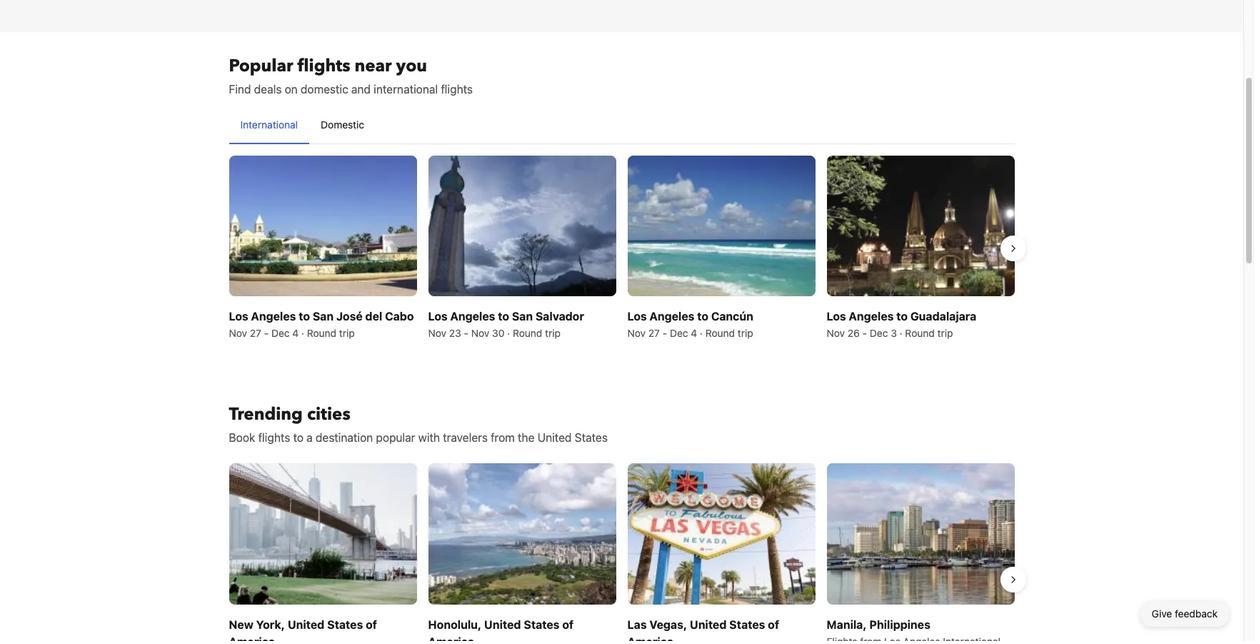Task type: describe. For each thing, give the bounding box(es) containing it.
feedback
[[1175, 608, 1218, 620]]

· inside los angeles to guadalajara nov 26 - dec 3 · round trip
[[900, 327, 903, 340]]

honolulu, united states of america
[[428, 618, 574, 642]]

find
[[229, 83, 251, 96]]

dec inside los angeles to san josé del cabo nov 27 - dec 4 · round trip
[[271, 327, 290, 340]]

· inside los angeles to san salvador nov 23 - nov 30 · round trip
[[507, 327, 510, 340]]

manila, philippines link
[[827, 464, 1015, 642]]

united inside las vegas, united states of america
[[690, 618, 727, 631]]

los angeles to san josé del cabo nov 27 - dec 4 · round trip
[[229, 310, 414, 340]]

30
[[492, 327, 505, 340]]

domestic
[[301, 83, 349, 96]]

los for los angeles to cancún
[[628, 310, 647, 323]]

united inside new york, united states of america
[[288, 618, 325, 631]]

tab list containing international
[[229, 106, 1015, 145]]

3
[[891, 327, 897, 340]]

angeles for los angeles to san josé del cabo
[[251, 310, 296, 323]]

josé
[[336, 310, 363, 323]]

nov inside los angeles to guadalajara nov 26 - dec 3 · round trip
[[827, 327, 845, 340]]

cancún
[[712, 310, 754, 323]]

a
[[307, 432, 313, 445]]

3 nov from the left
[[471, 327, 490, 340]]

las
[[628, 618, 647, 631]]

manila, philippines image
[[827, 464, 1015, 605]]

san for salvador
[[512, 310, 533, 323]]

america for new
[[229, 636, 275, 642]]

philippines
[[870, 618, 931, 631]]

domestic button
[[309, 106, 376, 144]]

of for new york, united states of america
[[366, 618, 377, 631]]

manila,
[[827, 618, 867, 631]]

on
[[285, 83, 298, 96]]

to for nov
[[498, 310, 509, 323]]

las vegas, united states of america
[[628, 618, 780, 642]]

round inside los angeles to cancún nov 27 - dec 4 · round trip
[[706, 327, 735, 340]]

region containing new york, united states of america
[[218, 458, 1026, 642]]

international
[[240, 119, 298, 131]]

27 inside los angeles to cancún nov 27 - dec 4 · round trip
[[649, 327, 660, 340]]

cities
[[307, 403, 351, 427]]

united inside trending cities book flights to a destination popular with travelers from the united states
[[538, 432, 572, 445]]

cabo
[[385, 310, 414, 323]]

- inside los angeles to cancún nov 27 - dec 4 · round trip
[[663, 327, 667, 340]]

4 inside los angeles to cancún nov 27 - dec 4 · round trip
[[691, 327, 697, 340]]

york,
[[256, 618, 285, 631]]

- inside los angeles to guadalajara nov 26 - dec 3 · round trip
[[863, 327, 867, 340]]

los angeles to san josé del cabo image
[[229, 156, 417, 297]]

vegas,
[[650, 618, 687, 631]]

los for los angeles to san josé del cabo
[[229, 310, 248, 323]]

26
[[848, 327, 860, 340]]

los angeles to san salvador nov 23 - nov 30 · round trip
[[428, 310, 584, 340]]

you
[[396, 54, 427, 78]]

of inside the honolulu, united states of america
[[563, 618, 574, 631]]

popular flights near you find deals on domestic and international flights
[[229, 54, 473, 96]]

trending
[[229, 403, 303, 427]]

los for los angeles to san salvador
[[428, 310, 448, 323]]

give feedback button
[[1141, 602, 1230, 627]]

honolulu, united states of america image
[[428, 464, 616, 605]]

united inside the honolulu, united states of america
[[484, 618, 521, 631]]

1 vertical spatial flights
[[441, 83, 473, 96]]

to for 27
[[697, 310, 709, 323]]

las vegas, united states of america link
[[628, 464, 816, 642]]

angeles for los angeles to guadalajara
[[849, 310, 894, 323]]

nov inside los angeles to san josé del cabo nov 27 - dec 4 · round trip
[[229, 327, 247, 340]]

4 inside los angeles to san josé del cabo nov 27 - dec 4 · round trip
[[292, 327, 299, 340]]



Task type: vqa. For each thing, say whether or not it's contained in the screenshot.


Task type: locate. For each thing, give the bounding box(es) containing it.
give feedback
[[1152, 608, 1218, 620]]

2 · from the left
[[507, 327, 510, 340]]

los inside los angeles to san josé del cabo nov 27 - dec 4 · round trip
[[229, 310, 248, 323]]

give
[[1152, 608, 1173, 620]]

2 san from the left
[[512, 310, 533, 323]]

23
[[449, 327, 461, 340]]

san
[[313, 310, 334, 323], [512, 310, 533, 323]]

to inside los angeles to guadalajara nov 26 - dec 3 · round trip
[[897, 310, 908, 323]]

-
[[264, 327, 269, 340], [464, 327, 469, 340], [663, 327, 667, 340], [863, 327, 867, 340]]

2 angeles from the left
[[450, 310, 495, 323]]

united right the honolulu, on the bottom left of page
[[484, 618, 521, 631]]

to inside los angeles to san josé del cabo nov 27 - dec 4 · round trip
[[299, 310, 310, 323]]

1 of from the left
[[366, 618, 377, 631]]

trip down guadalajara
[[938, 327, 953, 340]]

2 horizontal spatial flights
[[441, 83, 473, 96]]

1 round from the left
[[307, 327, 337, 340]]

3 los from the left
[[628, 310, 647, 323]]

manila, philippines
[[827, 618, 931, 631]]

2 horizontal spatial dec
[[870, 327, 888, 340]]

4 angeles from the left
[[849, 310, 894, 323]]

america inside las vegas, united states of america
[[628, 636, 674, 642]]

2 los from the left
[[428, 310, 448, 323]]

1 horizontal spatial 4
[[691, 327, 697, 340]]

nov
[[229, 327, 247, 340], [428, 327, 447, 340], [471, 327, 490, 340], [628, 327, 646, 340], [827, 327, 845, 340]]

to left the cancún
[[697, 310, 709, 323]]

trip inside los angeles to cancún nov 27 - dec 4 · round trip
[[738, 327, 754, 340]]

3 angeles from the left
[[650, 310, 695, 323]]

deals
[[254, 83, 282, 96]]

1 nov from the left
[[229, 327, 247, 340]]

honolulu,
[[428, 618, 482, 631]]

angeles inside los angeles to guadalajara nov 26 - dec 3 · round trip
[[849, 310, 894, 323]]

· inside los angeles to cancún nov 27 - dec 4 · round trip
[[700, 327, 703, 340]]

of for las vegas, united states of america
[[768, 618, 780, 631]]

trip down josé
[[339, 327, 355, 340]]

5 nov from the left
[[827, 327, 845, 340]]

popular
[[376, 432, 416, 445]]

dec
[[271, 327, 290, 340], [670, 327, 688, 340], [870, 327, 888, 340]]

america for las
[[628, 636, 674, 642]]

international button
[[229, 106, 309, 144]]

flights
[[298, 54, 350, 78], [441, 83, 473, 96], [258, 432, 290, 445]]

america inside the honolulu, united states of america
[[428, 636, 474, 642]]

2 4 from the left
[[691, 327, 697, 340]]

los for los angeles to guadalajara
[[827, 310, 846, 323]]

states
[[575, 432, 608, 445], [327, 618, 363, 631], [524, 618, 560, 631], [730, 618, 766, 631]]

destination
[[316, 432, 373, 445]]

united right the
[[538, 432, 572, 445]]

united
[[538, 432, 572, 445], [288, 618, 325, 631], [484, 618, 521, 631], [690, 618, 727, 631]]

·
[[301, 327, 304, 340], [507, 327, 510, 340], [700, 327, 703, 340], [900, 327, 903, 340]]

round
[[307, 327, 337, 340], [513, 327, 543, 340], [706, 327, 735, 340], [906, 327, 935, 340]]

0 horizontal spatial 4
[[292, 327, 299, 340]]

1 4 from the left
[[292, 327, 299, 340]]

las vegas, united states of america image
[[628, 464, 816, 605]]

flights down trending
[[258, 432, 290, 445]]

nov inside los angeles to cancún nov 27 - dec 4 · round trip
[[628, 327, 646, 340]]

4 round from the left
[[906, 327, 935, 340]]

region
[[218, 150, 1026, 347], [218, 458, 1026, 642]]

3 of from the left
[[768, 618, 780, 631]]

to for 26
[[897, 310, 908, 323]]

1 america from the left
[[229, 636, 275, 642]]

3 dec from the left
[[870, 327, 888, 340]]

del
[[365, 310, 382, 323]]

trip inside los angeles to san salvador nov 23 - nov 30 · round trip
[[545, 327, 561, 340]]

states inside trending cities book flights to a destination popular with travelers from the united states
[[575, 432, 608, 445]]

states inside new york, united states of america
[[327, 618, 363, 631]]

round down the cancún
[[706, 327, 735, 340]]

of inside las vegas, united states of america
[[768, 618, 780, 631]]

27 inside los angeles to san josé del cabo nov 27 - dec 4 · round trip
[[250, 327, 261, 340]]

america inside new york, united states of america
[[229, 636, 275, 642]]

0 horizontal spatial dec
[[271, 327, 290, 340]]

popular
[[229, 54, 293, 78]]

27
[[250, 327, 261, 340], [649, 327, 660, 340]]

dec inside los angeles to cancún nov 27 - dec 4 · round trip
[[670, 327, 688, 340]]

to inside los angeles to cancún nov 27 - dec 4 · round trip
[[697, 310, 709, 323]]

los angeles to guadalajara image
[[827, 156, 1015, 297]]

new york, united states of america image
[[229, 464, 417, 605]]

0 horizontal spatial of
[[366, 618, 377, 631]]

1 horizontal spatial 27
[[649, 327, 660, 340]]

round inside los angeles to san salvador nov 23 - nov 30 · round trip
[[513, 327, 543, 340]]

2 of from the left
[[563, 618, 574, 631]]

los angeles to cancún image
[[628, 156, 816, 297]]

los
[[229, 310, 248, 323], [428, 310, 448, 323], [628, 310, 647, 323], [827, 310, 846, 323]]

and
[[351, 83, 371, 96]]

2 round from the left
[[513, 327, 543, 340]]

round inside los angeles to guadalajara nov 26 - dec 3 · round trip
[[906, 327, 935, 340]]

san inside los angeles to san josé del cabo nov 27 - dec 4 · round trip
[[313, 310, 334, 323]]

0 horizontal spatial america
[[229, 636, 275, 642]]

0 vertical spatial flights
[[298, 54, 350, 78]]

states inside las vegas, united states of america
[[730, 618, 766, 631]]

from
[[491, 432, 515, 445]]

flights inside trending cities book flights to a destination popular with travelers from the united states
[[258, 432, 290, 445]]

san for josé
[[313, 310, 334, 323]]

1 27 from the left
[[250, 327, 261, 340]]

1 los from the left
[[229, 310, 248, 323]]

trip down the cancún
[[738, 327, 754, 340]]

angeles
[[251, 310, 296, 323], [450, 310, 495, 323], [650, 310, 695, 323], [849, 310, 894, 323]]

to inside trending cities book flights to a destination popular with travelers from the united states
[[293, 432, 304, 445]]

1 horizontal spatial san
[[512, 310, 533, 323]]

1 angeles from the left
[[251, 310, 296, 323]]

4 · from the left
[[900, 327, 903, 340]]

0 horizontal spatial san
[[313, 310, 334, 323]]

4
[[292, 327, 299, 340], [691, 327, 697, 340]]

1 region from the top
[[218, 150, 1026, 347]]

to up '3' at the bottom
[[897, 310, 908, 323]]

america
[[229, 636, 275, 642], [428, 636, 474, 642], [628, 636, 674, 642]]

honolulu, united states of america link
[[428, 464, 616, 642]]

2 vertical spatial flights
[[258, 432, 290, 445]]

round inside los angeles to san josé del cabo nov 27 - dec 4 · round trip
[[307, 327, 337, 340]]

to up the 30
[[498, 310, 509, 323]]

· inside los angeles to san josé del cabo nov 27 - dec 4 · round trip
[[301, 327, 304, 340]]

san left salvador
[[512, 310, 533, 323]]

los angeles to cancún nov 27 - dec 4 · round trip
[[628, 310, 754, 340]]

to for del
[[299, 310, 310, 323]]

los angeles to san salvador image
[[428, 156, 616, 297]]

united right vegas,
[[690, 618, 727, 631]]

region containing los angeles to san josé del cabo
[[218, 150, 1026, 347]]

to left josé
[[299, 310, 310, 323]]

angeles inside los angeles to cancún nov 27 - dec 4 · round trip
[[650, 310, 695, 323]]

0 horizontal spatial flights
[[258, 432, 290, 445]]

dec for los angeles to guadalajara
[[870, 327, 888, 340]]

los inside los angeles to cancún nov 27 - dec 4 · round trip
[[628, 310, 647, 323]]

new york, united states of america
[[229, 618, 377, 642]]

2 27 from the left
[[649, 327, 660, 340]]

new york, united states of america link
[[229, 464, 417, 642]]

1 san from the left
[[313, 310, 334, 323]]

angeles for los angeles to san salvador
[[450, 310, 495, 323]]

trip inside los angeles to guadalajara nov 26 - dec 3 · round trip
[[938, 327, 953, 340]]

tab list
[[229, 106, 1015, 145]]

trip inside los angeles to san josé del cabo nov 27 - dec 4 · round trip
[[339, 327, 355, 340]]

los inside los angeles to guadalajara nov 26 - dec 3 · round trip
[[827, 310, 846, 323]]

america down new
[[229, 636, 275, 642]]

angeles inside los angeles to san salvador nov 23 - nov 30 · round trip
[[450, 310, 495, 323]]

3 · from the left
[[700, 327, 703, 340]]

domestic
[[321, 119, 364, 131]]

book
[[229, 432, 255, 445]]

of
[[366, 618, 377, 631], [563, 618, 574, 631], [768, 618, 780, 631]]

2 nov from the left
[[428, 327, 447, 340]]

4 - from the left
[[863, 327, 867, 340]]

2 horizontal spatial america
[[628, 636, 674, 642]]

1 dec from the left
[[271, 327, 290, 340]]

america down the honolulu, on the bottom left of page
[[428, 636, 474, 642]]

1 trip from the left
[[339, 327, 355, 340]]

trip
[[339, 327, 355, 340], [545, 327, 561, 340], [738, 327, 754, 340], [938, 327, 953, 340]]

round right the 30
[[513, 327, 543, 340]]

0 vertical spatial region
[[218, 150, 1026, 347]]

1 · from the left
[[301, 327, 304, 340]]

3 trip from the left
[[738, 327, 754, 340]]

international
[[374, 83, 438, 96]]

new
[[229, 618, 254, 631]]

3 america from the left
[[628, 636, 674, 642]]

3 round from the left
[[706, 327, 735, 340]]

america down las
[[628, 636, 674, 642]]

1 - from the left
[[264, 327, 269, 340]]

- inside los angeles to san josé del cabo nov 27 - dec 4 · round trip
[[264, 327, 269, 340]]

2 horizontal spatial of
[[768, 618, 780, 631]]

los angeles to guadalajara nov 26 - dec 3 · round trip
[[827, 310, 977, 340]]

guadalajara
[[911, 310, 977, 323]]

near
[[355, 54, 392, 78]]

to inside los angeles to san salvador nov 23 - nov 30 · round trip
[[498, 310, 509, 323]]

4 trip from the left
[[938, 327, 953, 340]]

san left josé
[[313, 310, 334, 323]]

1 horizontal spatial america
[[428, 636, 474, 642]]

1 vertical spatial region
[[218, 458, 1026, 642]]

- inside los angeles to san salvador nov 23 - nov 30 · round trip
[[464, 327, 469, 340]]

flights right international
[[441, 83, 473, 96]]

2 - from the left
[[464, 327, 469, 340]]

3 - from the left
[[663, 327, 667, 340]]

round down josé
[[307, 327, 337, 340]]

angeles inside los angeles to san josé del cabo nov 27 - dec 4 · round trip
[[251, 310, 296, 323]]

trip down salvador
[[545, 327, 561, 340]]

states inside the honolulu, united states of america
[[524, 618, 560, 631]]

1 horizontal spatial flights
[[298, 54, 350, 78]]

dec inside los angeles to guadalajara nov 26 - dec 3 · round trip
[[870, 327, 888, 340]]

0 horizontal spatial 27
[[250, 327, 261, 340]]

salvador
[[536, 310, 584, 323]]

2 dec from the left
[[670, 327, 688, 340]]

to left a
[[293, 432, 304, 445]]

2 region from the top
[[218, 458, 1026, 642]]

with
[[418, 432, 440, 445]]

flights up domestic
[[298, 54, 350, 78]]

of inside new york, united states of america
[[366, 618, 377, 631]]

angeles for los angeles to cancún
[[650, 310, 695, 323]]

round right '3' at the bottom
[[906, 327, 935, 340]]

4 nov from the left
[[628, 327, 646, 340]]

los inside los angeles to san salvador nov 23 - nov 30 · round trip
[[428, 310, 448, 323]]

san inside los angeles to san salvador nov 23 - nov 30 · round trip
[[512, 310, 533, 323]]

1 horizontal spatial of
[[563, 618, 574, 631]]

travelers
[[443, 432, 488, 445]]

to
[[299, 310, 310, 323], [498, 310, 509, 323], [697, 310, 709, 323], [897, 310, 908, 323], [293, 432, 304, 445]]

united right york,
[[288, 618, 325, 631]]

2 america from the left
[[428, 636, 474, 642]]

dec for los angeles to cancún
[[670, 327, 688, 340]]

4 los from the left
[[827, 310, 846, 323]]

the
[[518, 432, 535, 445]]

2 trip from the left
[[545, 327, 561, 340]]

trending cities book flights to a destination popular with travelers from the united states
[[229, 403, 608, 445]]

1 horizontal spatial dec
[[670, 327, 688, 340]]



